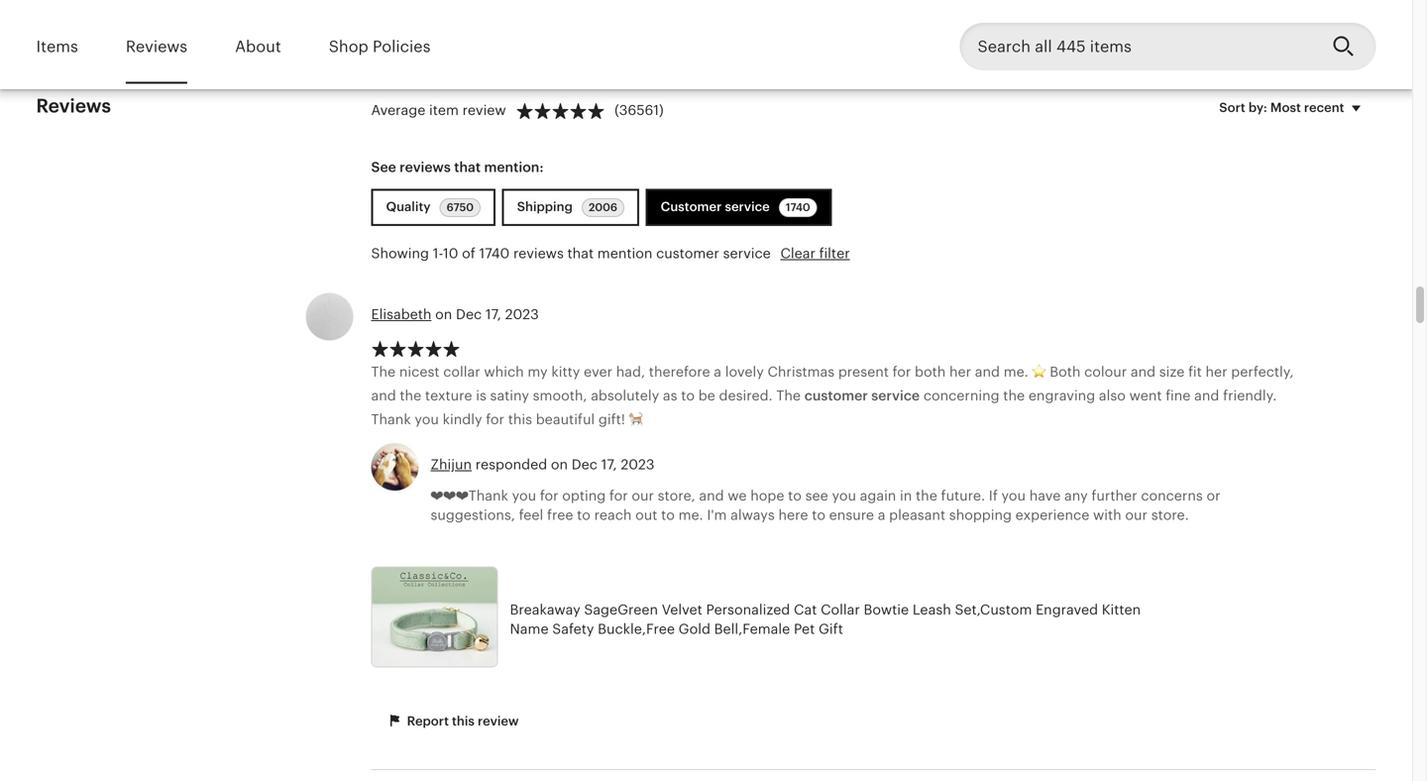 Task type: locate. For each thing, give the bounding box(es) containing it.
her right fit
[[1206, 364, 1228, 380]]

on right elisabeth link
[[435, 307, 453, 322]]

thank
[[371, 411, 411, 427]]

the inside concerning the engraving also went fine and friendly. thank you kindly for this beautiful gift! 🐈
[[1004, 388, 1025, 403]]

and down fit
[[1195, 388, 1220, 403]]

on
[[435, 307, 453, 322], [551, 456, 568, 472]]

the right in
[[916, 488, 938, 504]]

or
[[1207, 488, 1221, 504]]

both
[[915, 364, 946, 380]]

1 vertical spatial me.
[[679, 507, 704, 523]]

service right customer
[[725, 199, 770, 214]]

always
[[731, 507, 775, 523]]

0 vertical spatial 1740
[[786, 201, 811, 214]]

review for average item review
[[463, 102, 506, 118]]

the left nicest
[[371, 364, 396, 380]]

that
[[454, 159, 481, 175], [568, 246, 594, 261]]

1 horizontal spatial our
[[1126, 507, 1148, 523]]

1 horizontal spatial the
[[777, 388, 801, 403]]

you
[[415, 411, 439, 427], [512, 488, 537, 504], [832, 488, 857, 504], [1002, 488, 1026, 504]]

Search all 445 items text field
[[960, 23, 1317, 71]]

i'm
[[707, 507, 727, 523]]

is
[[476, 388, 487, 403]]

see reviews that mention:
[[371, 159, 544, 175]]

service down the present on the top right
[[872, 388, 920, 403]]

satiny
[[490, 388, 529, 403]]

to right as
[[681, 388, 695, 403]]

1 horizontal spatial a
[[878, 507, 886, 523]]

dec up collar
[[456, 307, 482, 322]]

pet
[[794, 621, 815, 637]]

❤❤❤thank you for opting for our store, and we hope to see you again in the future. if you have any further concerns or suggestions, feel free to reach out to me. i'm always here to ensure a pleasant shopping experience with our store.
[[431, 488, 1221, 523]]

0 vertical spatial customer
[[657, 246, 720, 261]]

0 horizontal spatial this
[[452, 714, 475, 729]]

sagegreen
[[584, 602, 658, 618]]

further
[[1092, 488, 1138, 504]]

1 horizontal spatial dec
[[572, 456, 598, 472]]

a up "be"
[[714, 364, 722, 380]]

for up free
[[540, 488, 559, 504]]

zhijun
[[431, 456, 472, 472]]

about
[[235, 38, 281, 56]]

1 horizontal spatial me.
[[1004, 364, 1029, 380]]

a down again
[[878, 507, 886, 523]]

0 horizontal spatial reviews
[[400, 159, 451, 175]]

absolutely
[[591, 388, 660, 403]]

0 vertical spatial reviews
[[126, 38, 188, 56]]

0 vertical spatial our
[[632, 488, 654, 504]]

the
[[400, 388, 422, 403], [1004, 388, 1025, 403], [916, 488, 938, 504]]

0 vertical spatial me.
[[1004, 364, 1029, 380]]

that left mention
[[568, 246, 594, 261]]

sort
[[1220, 100, 1246, 115]]

breakaway sagegreen velvet personalized cat collar bowtie leash set,custom engraved kitten name safety buckle,free gold bell,female pet gift
[[510, 602, 1142, 637]]

quality
[[386, 199, 434, 214]]

and up i'm
[[699, 488, 724, 504]]

2023
[[505, 307, 539, 322], [621, 456, 655, 472]]

0 vertical spatial review
[[463, 102, 506, 118]]

0 vertical spatial on
[[435, 307, 453, 322]]

review inside button
[[478, 714, 519, 729]]

customer down the present on the top right
[[805, 388, 869, 403]]

0 horizontal spatial a
[[714, 364, 722, 380]]

items link
[[36, 24, 78, 70]]

1 vertical spatial our
[[1126, 507, 1148, 523]]

have
[[1030, 488, 1061, 504]]

bell,female
[[715, 621, 791, 637]]

service left 'clear'
[[723, 246, 771, 261]]

1 vertical spatial a
[[878, 507, 886, 523]]

free
[[547, 507, 574, 523]]

0 horizontal spatial me.
[[679, 507, 704, 523]]

for up reach
[[610, 488, 628, 504]]

the down nicest
[[400, 388, 422, 403]]

fine
[[1166, 388, 1191, 403]]

this down "satiny"
[[508, 411, 533, 427]]

2 vertical spatial service
[[872, 388, 920, 403]]

review right item
[[463, 102, 506, 118]]

0 horizontal spatial 17,
[[486, 307, 502, 322]]

1 horizontal spatial customer
[[805, 388, 869, 403]]

perfectly,
[[1232, 364, 1295, 380]]

🐈
[[629, 411, 643, 427]]

1 vertical spatial 17,
[[602, 456, 617, 472]]

1 horizontal spatial reviews
[[126, 38, 188, 56]]

0 vertical spatial service
[[725, 199, 770, 214]]

on up opting
[[551, 456, 568, 472]]

1 horizontal spatial 2023
[[621, 456, 655, 472]]

6750
[[447, 201, 474, 214]]

concerning
[[924, 388, 1000, 403]]

that up 6750
[[454, 159, 481, 175]]

see
[[806, 488, 829, 504]]

our right with
[[1126, 507, 1148, 523]]

1740 right of
[[479, 246, 510, 261]]

1740 up 'clear'
[[786, 201, 811, 214]]

1 vertical spatial that
[[568, 246, 594, 261]]

review right report
[[478, 714, 519, 729]]

service
[[725, 199, 770, 214], [723, 246, 771, 261], [872, 388, 920, 403]]

17, up opting
[[602, 456, 617, 472]]

her
[[950, 364, 972, 380], [1206, 364, 1228, 380]]

therefore
[[649, 364, 711, 380]]

the left engraving
[[1004, 388, 1025, 403]]

sort by: most recent
[[1220, 100, 1345, 115]]

0 vertical spatial this
[[508, 411, 533, 427]]

and
[[976, 364, 1001, 380], [1131, 364, 1156, 380], [371, 388, 396, 403], [1195, 388, 1220, 403], [699, 488, 724, 504]]

we
[[728, 488, 747, 504]]

collar
[[821, 602, 860, 618]]

1 horizontal spatial on
[[551, 456, 568, 472]]

gift!
[[599, 411, 626, 427]]

for left both
[[893, 364, 912, 380]]

colour
[[1085, 364, 1128, 380]]

mention
[[598, 246, 653, 261]]

you down texture
[[415, 411, 439, 427]]

2006
[[589, 201, 618, 214]]

0 vertical spatial that
[[454, 159, 481, 175]]

customer
[[657, 246, 720, 261], [805, 388, 869, 403]]

0 vertical spatial 17,
[[486, 307, 502, 322]]

average item review
[[371, 102, 506, 118]]

you up 'feel'
[[512, 488, 537, 504]]

0 horizontal spatial on
[[435, 307, 453, 322]]

to down 'store,'
[[662, 507, 675, 523]]

you right if
[[1002, 488, 1026, 504]]

0 horizontal spatial our
[[632, 488, 654, 504]]

concerns
[[1142, 488, 1204, 504]]

0 horizontal spatial the
[[400, 388, 422, 403]]

you inside concerning the engraving also went fine and friendly. thank you kindly for this beautiful gift! 🐈
[[415, 411, 439, 427]]

to
[[681, 388, 695, 403], [789, 488, 802, 504], [577, 507, 591, 523], [662, 507, 675, 523], [812, 507, 826, 523]]

to down see
[[812, 507, 826, 523]]

in
[[900, 488, 913, 504]]

shop policies link
[[329, 24, 431, 70]]

2023 up my
[[505, 307, 539, 322]]

this right report
[[452, 714, 475, 729]]

pleasant
[[890, 507, 946, 523]]

reach
[[595, 507, 632, 523]]

0 horizontal spatial dec
[[456, 307, 482, 322]]

me. left ⭐️ on the top of the page
[[1004, 364, 1029, 380]]

the down christmas
[[777, 388, 801, 403]]

concerning the engraving also went fine and friendly. thank you kindly for this beautiful gift! 🐈
[[371, 388, 1278, 427]]

1 vertical spatial on
[[551, 456, 568, 472]]

1 horizontal spatial this
[[508, 411, 533, 427]]

1 her from the left
[[950, 364, 972, 380]]

for down is
[[486, 411, 505, 427]]

personalized
[[707, 602, 791, 618]]

0 vertical spatial dec
[[456, 307, 482, 322]]

1 horizontal spatial 1740
[[786, 201, 811, 214]]

which
[[484, 364, 524, 380]]

0 vertical spatial the
[[371, 364, 396, 380]]

lovely
[[726, 364, 764, 380]]

elisabeth on dec 17, 2023
[[371, 307, 539, 322]]

2 horizontal spatial the
[[1004, 388, 1025, 403]]

our
[[632, 488, 654, 504], [1126, 507, 1148, 523]]

friendly.
[[1224, 388, 1278, 403]]

17, up the which
[[486, 307, 502, 322]]

me. down 'store,'
[[679, 507, 704, 523]]

hope
[[751, 488, 785, 504]]

sort by: most recent button
[[1205, 87, 1384, 128]]

(36561)
[[615, 102, 664, 118]]

dec
[[456, 307, 482, 322], [572, 456, 598, 472]]

1 vertical spatial review
[[478, 714, 519, 729]]

1 vertical spatial service
[[723, 246, 771, 261]]

her up "concerning"
[[950, 364, 972, 380]]

to inside the nicest collar which my kitty ever had, therefore a lovely christmas present for both her and me. ⭐️ both colour and size fit her perfectly, and the texture is satiny smooth, absolutely as to be desired. the
[[681, 388, 695, 403]]

me.
[[1004, 364, 1029, 380], [679, 507, 704, 523]]

1 horizontal spatial reviews
[[514, 246, 564, 261]]

0 vertical spatial reviews
[[400, 159, 451, 175]]

reviews down shipping
[[514, 246, 564, 261]]

dec up opting
[[572, 456, 598, 472]]

review
[[463, 102, 506, 118], [478, 714, 519, 729]]

present
[[839, 364, 889, 380]]

0 vertical spatial 2023
[[505, 307, 539, 322]]

a inside ❤❤❤thank you for opting for our store, and we hope to see you again in the future. if you have any further concerns or suggestions, feel free to reach out to me. i'm always here to ensure a pleasant shopping experience with our store.
[[878, 507, 886, 523]]

beautiful
[[536, 411, 595, 427]]

showing
[[371, 246, 429, 261]]

of
[[462, 246, 476, 261]]

velvet
[[662, 602, 703, 618]]

reviews right see
[[400, 159, 451, 175]]

cat
[[794, 602, 817, 618]]

0 horizontal spatial 1740
[[479, 246, 510, 261]]

items
[[36, 38, 78, 56]]

1 horizontal spatial her
[[1206, 364, 1228, 380]]

nicest
[[400, 364, 440, 380]]

0 horizontal spatial her
[[950, 364, 972, 380]]

here
[[779, 507, 809, 523]]

this
[[508, 411, 533, 427], [452, 714, 475, 729]]

me. inside ❤❤❤thank you for opting for our store, and we hope to see you again in the future. if you have any further concerns or suggestions, feel free to reach out to me. i'm always here to ensure a pleasant shopping experience with our store.
[[679, 507, 704, 523]]

0 horizontal spatial reviews
[[36, 95, 111, 117]]

the
[[371, 364, 396, 380], [777, 388, 801, 403]]

our up out
[[632, 488, 654, 504]]

1 horizontal spatial the
[[916, 488, 938, 504]]

1 vertical spatial 2023
[[621, 456, 655, 472]]

2023 down 🐈 at bottom
[[621, 456, 655, 472]]

with
[[1094, 507, 1122, 523]]

customer down customer
[[657, 246, 720, 261]]

0 vertical spatial a
[[714, 364, 722, 380]]

1 vertical spatial this
[[452, 714, 475, 729]]

elisabeth link
[[371, 307, 432, 322]]

17,
[[486, 307, 502, 322], [602, 456, 617, 472]]

as
[[663, 388, 678, 403]]



Task type: describe. For each thing, give the bounding box(es) containing it.
store,
[[658, 488, 696, 504]]

store.
[[1152, 507, 1190, 523]]

kitten
[[1102, 602, 1142, 618]]

safety
[[553, 621, 594, 637]]

and up went
[[1131, 364, 1156, 380]]

mention:
[[484, 159, 544, 175]]

0 horizontal spatial 2023
[[505, 307, 539, 322]]

showing 1-10 of 1740 reviews that mention customer service clear filter
[[371, 246, 850, 261]]

0 horizontal spatial customer
[[657, 246, 720, 261]]

this inside button
[[452, 714, 475, 729]]

0 horizontal spatial that
[[454, 159, 481, 175]]

1 vertical spatial reviews
[[36, 95, 111, 117]]

policies
[[373, 38, 431, 56]]

elisabeth
[[371, 307, 432, 322]]

future.
[[942, 488, 986, 504]]

breakaway sagegreen velvet personalized cat collar bowtie leash set,custom engraved kitten name safety buckle,free gold bell,female pet gift link
[[371, 567, 1155, 673]]

filter
[[820, 246, 850, 261]]

kindly
[[443, 411, 482, 427]]

most
[[1271, 100, 1302, 115]]

engraving
[[1029, 388, 1096, 403]]

reviews link
[[126, 24, 188, 70]]

1 vertical spatial 1740
[[479, 246, 510, 261]]

shopping
[[950, 507, 1012, 523]]

0 horizontal spatial the
[[371, 364, 396, 380]]

gold
[[679, 621, 711, 637]]

had,
[[617, 364, 646, 380]]

review for report this review
[[478, 714, 519, 729]]

also
[[1100, 388, 1126, 403]]

1 vertical spatial the
[[777, 388, 801, 403]]

1 vertical spatial reviews
[[514, 246, 564, 261]]

experience
[[1016, 507, 1090, 523]]

a inside the nicest collar which my kitty ever had, therefore a lovely christmas present for both her and me. ⭐️ both colour and size fit her perfectly, and the texture is satiny smooth, absolutely as to be desired. the
[[714, 364, 722, 380]]

zhijun link
[[431, 456, 472, 472]]

2 her from the left
[[1206, 364, 1228, 380]]

service for customer service
[[725, 199, 770, 214]]

buckle,free
[[598, 621, 675, 637]]

❤❤❤thank
[[431, 488, 509, 504]]

the inside ❤❤❤thank you for opting for our store, and we hope to see you again in the future. if you have any further concerns or suggestions, feel free to reach out to me. i'm always here to ensure a pleasant shopping experience with our store.
[[916, 488, 938, 504]]

this inside concerning the engraving also went fine and friendly. thank you kindly for this beautiful gift! 🐈
[[508, 411, 533, 427]]

out
[[636, 507, 658, 523]]

ensure
[[830, 507, 875, 523]]

shop policies
[[329, 38, 431, 56]]

1 vertical spatial customer
[[805, 388, 869, 403]]

went
[[1130, 388, 1163, 403]]

leash
[[913, 602, 952, 618]]

ever
[[584, 364, 613, 380]]

and up thank
[[371, 388, 396, 403]]

set,custom
[[955, 602, 1033, 618]]

item
[[429, 102, 459, 118]]

the nicest collar which my kitty ever had, therefore a lovely christmas present for both her and me. ⭐️ both colour and size fit her perfectly, and the texture is satiny smooth, absolutely as to be desired. the
[[371, 364, 1295, 403]]

bowtie
[[864, 602, 910, 618]]

recent
[[1305, 100, 1345, 115]]

for inside the nicest collar which my kitty ever had, therefore a lovely christmas present for both her and me. ⭐️ both colour and size fit her perfectly, and the texture is satiny smooth, absolutely as to be desired. the
[[893, 364, 912, 380]]

both
[[1050, 364, 1081, 380]]

clear filter link
[[781, 246, 850, 261]]

about link
[[235, 24, 281, 70]]

opting
[[563, 488, 606, 504]]

zhijun responded on dec 17, 2023
[[431, 456, 655, 472]]

to down opting
[[577, 507, 591, 523]]

christmas
[[768, 364, 835, 380]]

report
[[407, 714, 449, 729]]

1 horizontal spatial 17,
[[602, 456, 617, 472]]

fit
[[1189, 364, 1203, 380]]

for inside concerning the engraving also went fine and friendly. thank you kindly for this beautiful gift! 🐈
[[486, 411, 505, 427]]

and up "concerning"
[[976, 364, 1001, 380]]

if
[[989, 488, 998, 504]]

1 vertical spatial dec
[[572, 456, 598, 472]]

feel
[[519, 507, 544, 523]]

you up ensure
[[832, 488, 857, 504]]

average
[[371, 102, 426, 118]]

texture
[[425, 388, 473, 403]]

to up "here"
[[789, 488, 802, 504]]

customer service
[[805, 388, 920, 403]]

1 horizontal spatial that
[[568, 246, 594, 261]]

10
[[443, 246, 459, 261]]

⭐️
[[1033, 364, 1047, 380]]

zhijun image
[[371, 443, 419, 491]]

shipping
[[517, 199, 576, 214]]

any
[[1065, 488, 1089, 504]]

report this review
[[404, 714, 519, 729]]

me. inside the nicest collar which my kitty ever had, therefore a lovely christmas present for both her and me. ⭐️ both colour and size fit her perfectly, and the texture is satiny smooth, absolutely as to be desired. the
[[1004, 364, 1029, 380]]

see
[[371, 159, 396, 175]]

again
[[860, 488, 897, 504]]

1-
[[433, 246, 443, 261]]

and inside concerning the engraving also went fine and friendly. thank you kindly for this beautiful gift! 🐈
[[1195, 388, 1220, 403]]

engraved
[[1036, 602, 1099, 618]]

breakaway
[[510, 602, 581, 618]]

and inside ❤❤❤thank you for opting for our store, and we hope to see you again in the future. if you have any further concerns or suggestions, feel free to reach out to me. i'm always here to ensure a pleasant shopping experience with our store.
[[699, 488, 724, 504]]

service for customer service
[[872, 388, 920, 403]]

shop
[[329, 38, 369, 56]]

responded
[[476, 456, 548, 472]]

collar
[[444, 364, 481, 380]]

the inside the nicest collar which my kitty ever had, therefore a lovely christmas present for both her and me. ⭐️ both colour and size fit her perfectly, and the texture is satiny smooth, absolutely as to be desired. the
[[400, 388, 422, 403]]

my
[[528, 364, 548, 380]]

name
[[510, 621, 549, 637]]

smooth,
[[533, 388, 588, 403]]



Task type: vqa. For each thing, say whether or not it's contained in the screenshot.
top on
yes



